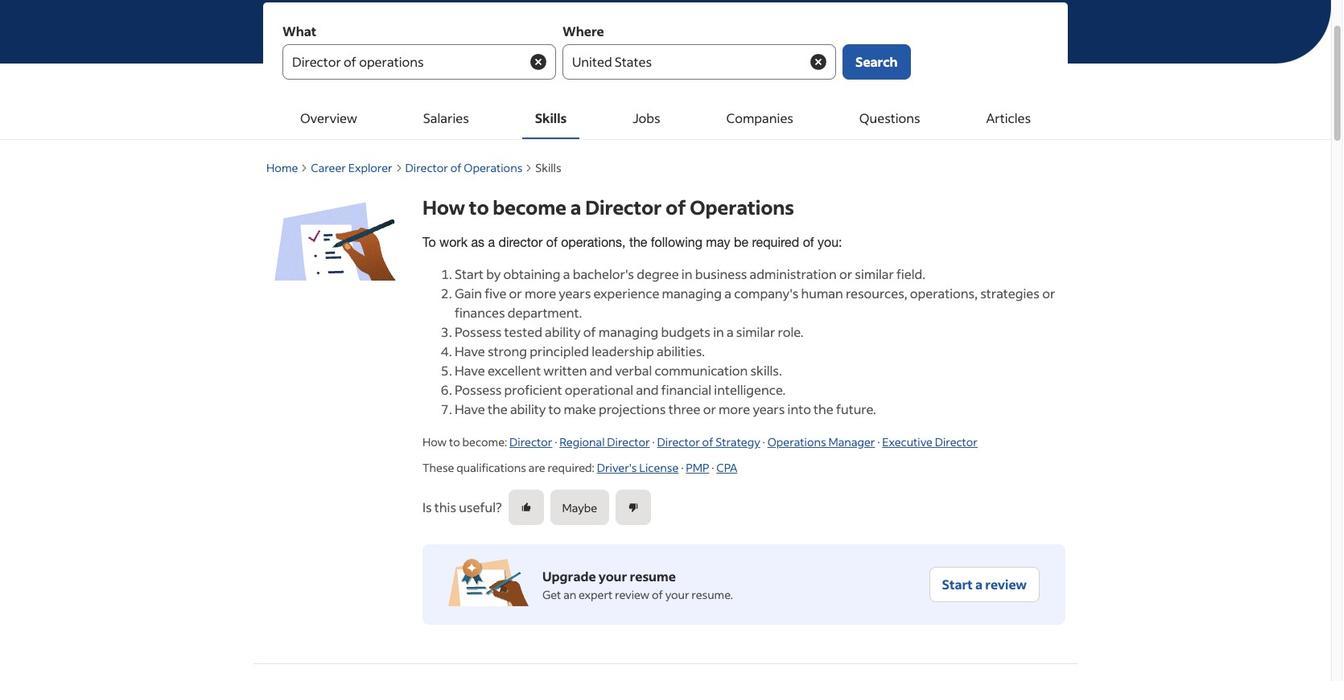 Task type: locate. For each thing, give the bounding box(es) containing it.
no, it's not helpful. image
[[628, 502, 639, 514]]

pmp link
[[686, 460, 710, 476]]

· left cpa
[[712, 460, 714, 476]]

· right the director link
[[555, 435, 557, 450]]

to inside 'start by obtaining a bachelor's degree in business administration or similar field. gain five or more years experience managing a company's human resources, operations, strategies or finances department. possess tested ability of managing budgets in a similar role. have strong principled leadership abilities. have excellent written and verbal communication skills. possess proficient operational and financial intelligence. have the ability to make projections three or more years into the future.'
[[549, 401, 561, 418]]

1 vertical spatial to
[[549, 401, 561, 418]]

managing
[[662, 285, 722, 302], [599, 324, 659, 341]]

a
[[571, 195, 581, 220], [488, 235, 495, 250], [563, 266, 570, 283], [725, 285, 732, 302], [727, 324, 734, 341], [976, 576, 983, 593]]

career explorer link
[[311, 160, 392, 175]]

director
[[499, 235, 543, 250]]

your up expert
[[599, 568, 627, 585]]

1 horizontal spatial operations,
[[910, 285, 978, 302]]

2 how from the top
[[423, 435, 447, 450]]

start a review
[[942, 576, 1027, 593]]

0 horizontal spatial in
[[682, 266, 693, 283]]

skills
[[535, 109, 567, 126], [536, 160, 562, 175]]

start by obtaining a bachelor's degree in business administration or similar field. gain five or more years experience managing a company's human resources, operations, strategies or finances department. possess tested ability of managing budgets in a similar role. have strong principled leadership abilities. have excellent written and verbal communication skills. possess proficient operational and financial intelligence. have the ability to make projections three or more years into the future.
[[455, 266, 1056, 418]]

1 vertical spatial operations
[[690, 195, 794, 220]]

operations, down field. at right
[[910, 285, 978, 302]]

similar up resources,
[[855, 266, 894, 283]]

·
[[555, 435, 557, 450], [652, 435, 655, 450], [763, 435, 765, 450], [878, 435, 880, 450], [681, 460, 684, 476], [712, 460, 714, 476]]

years
[[559, 285, 591, 302], [753, 401, 785, 418]]

0 vertical spatial managing
[[662, 285, 722, 302]]

or right 'five'
[[509, 285, 522, 302]]

0 horizontal spatial review
[[615, 587, 650, 603]]

qualifications
[[457, 460, 526, 476]]

of inside 'upgrade your resume get an expert review of your resume.'
[[652, 587, 663, 603]]

:
[[505, 435, 507, 450], [592, 460, 595, 476]]

1 horizontal spatial review
[[986, 576, 1027, 593]]

career explorer
[[311, 160, 392, 175]]

to left make
[[549, 401, 561, 418]]

2 vertical spatial to
[[449, 435, 460, 450]]

0 vertical spatial required
[[752, 235, 799, 250]]

0 horizontal spatial your
[[599, 568, 627, 585]]

experience
[[594, 285, 660, 302]]

of inside breadcrumbs. element
[[451, 160, 462, 175]]

1 horizontal spatial and
[[636, 382, 659, 398]]

1 vertical spatial start
[[942, 576, 973, 593]]

0 vertical spatial operations
[[464, 160, 523, 175]]

make
[[564, 401, 596, 418]]

how up work
[[423, 195, 465, 220]]

0 vertical spatial your
[[599, 568, 627, 585]]

strategies
[[981, 285, 1040, 302]]

ability up principled
[[545, 324, 581, 341]]

director right executive at right bottom
[[935, 435, 978, 450]]

1 vertical spatial how
[[423, 435, 447, 450]]

gain
[[455, 285, 482, 302]]

how for how to become a director of operations
[[423, 195, 465, 220]]

of down resume
[[652, 587, 663, 603]]

is
[[423, 499, 432, 516]]

1 horizontal spatial :
[[592, 460, 595, 476]]

regional
[[560, 435, 605, 450]]

2 vertical spatial have
[[455, 401, 485, 418]]

1 horizontal spatial in
[[713, 324, 724, 341]]

and up operational
[[590, 362, 613, 379]]

become up qualifications at the bottom left of the page
[[463, 435, 505, 450]]

1 vertical spatial have
[[455, 362, 485, 379]]

business
[[695, 266, 747, 283]]

1 vertical spatial become
[[463, 435, 505, 450]]

become for :
[[463, 435, 505, 450]]

1 vertical spatial managing
[[599, 324, 659, 341]]

1 vertical spatial :
[[592, 460, 595, 476]]

None search field
[[263, 2, 1068, 99]]

start for start a review
[[942, 576, 973, 593]]

2 possess from the top
[[455, 382, 502, 398]]

in right budgets
[[713, 324, 724, 341]]

: left driver's
[[592, 460, 595, 476]]

bachelor's
[[573, 266, 634, 283]]

ability down proficient
[[510, 401, 546, 418]]

1 horizontal spatial managing
[[662, 285, 722, 302]]

or up human
[[840, 266, 853, 283]]

skills.
[[751, 362, 782, 379]]

1 horizontal spatial more
[[719, 401, 750, 418]]

operations down into
[[768, 435, 826, 450]]

0 horizontal spatial to
[[449, 435, 460, 450]]

articles link
[[974, 99, 1044, 139]]

0 horizontal spatial :
[[505, 435, 507, 450]]

career
[[311, 160, 346, 175]]

cpa
[[717, 460, 738, 476]]

these qualifications are required : driver's license · pmp · cpa
[[423, 460, 738, 476]]

start for start by obtaining a bachelor's degree in business administration or similar field. gain five or more years experience managing a company's human resources, operations, strategies or finances department. possess tested ability of managing budgets in a similar role. have strong principled leadership abilities. have excellent written and verbal communication skills. possess proficient operational and financial intelligence. have the ability to make projections three or more years into the future.
[[455, 266, 484, 283]]

company's
[[734, 285, 799, 302]]

pmp
[[686, 460, 710, 476]]

start
[[455, 266, 484, 283], [942, 576, 973, 593]]

1 have from the top
[[455, 343, 485, 360]]

similar
[[855, 266, 894, 283], [736, 324, 775, 341]]

0 vertical spatial more
[[525, 285, 556, 302]]

how up these
[[423, 435, 447, 450]]

budgets
[[661, 324, 711, 341]]

the down proficient
[[488, 401, 508, 418]]

director
[[405, 160, 448, 175], [585, 195, 662, 220], [510, 435, 553, 450], [607, 435, 650, 450], [657, 435, 700, 450], [935, 435, 978, 450]]

required right be
[[752, 235, 799, 250]]

1 vertical spatial skills link
[[536, 160, 562, 175]]

questions link
[[847, 99, 934, 139]]

and
[[590, 362, 613, 379], [636, 382, 659, 398]]

executive
[[883, 435, 933, 450]]

how to become a director of operations
[[423, 195, 794, 220]]

to for :
[[449, 435, 460, 450]]

operations, inside 'start by obtaining a bachelor's degree in business administration or similar field. gain five or more years experience managing a company's human resources, operations, strategies or finances department. possess tested ability of managing budgets in a similar role. have strong principled leadership abilities. have excellent written and verbal communication skills. possess proficient operational and financial intelligence. have the ability to make projections three or more years into the future.'
[[910, 285, 978, 302]]

how
[[423, 195, 465, 220], [423, 435, 447, 450]]

to up these
[[449, 435, 460, 450]]

2 clear search input image from the left
[[809, 52, 828, 72]]

more up department.
[[525, 285, 556, 302]]

in right degree
[[682, 266, 693, 283]]

0 vertical spatial have
[[455, 343, 485, 360]]

possess
[[455, 324, 502, 341], [455, 382, 502, 398]]

into
[[788, 401, 811, 418]]

jobs
[[633, 109, 661, 126]]

regional director link
[[560, 435, 650, 450]]

home link
[[266, 160, 298, 175]]

have left strong
[[455, 343, 485, 360]]

how to become a director of operations main content
[[0, 140, 1331, 682]]

of up principled
[[583, 324, 596, 341]]

0 vertical spatial to
[[469, 195, 489, 220]]

0 vertical spatial skills link
[[522, 99, 580, 139]]

managing up leadership
[[599, 324, 659, 341]]

your down resume
[[665, 587, 689, 603]]

review inside 'upgrade your resume get an expert review of your resume.'
[[615, 587, 650, 603]]

field.
[[897, 266, 926, 283]]

1 vertical spatial possess
[[455, 382, 502, 398]]

and down the verbal
[[636, 382, 659, 398]]

1 vertical spatial similar
[[736, 324, 775, 341]]

operations
[[464, 160, 523, 175], [690, 195, 794, 220], [768, 435, 826, 450]]

0 horizontal spatial start
[[455, 266, 484, 283]]

similar left the "role."
[[736, 324, 775, 341]]

· up license
[[652, 435, 655, 450]]

as
[[471, 235, 485, 250]]

of right director on the left of page
[[546, 235, 558, 250]]

1 vertical spatial skills
[[536, 160, 562, 175]]

1 vertical spatial operations,
[[910, 285, 978, 302]]

or
[[840, 266, 853, 283], [509, 285, 522, 302], [1043, 285, 1056, 302], [703, 401, 716, 418]]

years down intelligence.
[[753, 401, 785, 418]]

0 horizontal spatial and
[[590, 362, 613, 379]]

jobs link
[[620, 99, 674, 139]]

0 vertical spatial skills
[[535, 109, 567, 126]]

of down salaries link on the left of the page
[[451, 160, 462, 175]]

1 vertical spatial required
[[548, 460, 592, 476]]

required
[[752, 235, 799, 250], [548, 460, 592, 476]]

resume
[[630, 568, 676, 585]]

executive director link
[[883, 435, 978, 450]]

none search field containing what
[[263, 2, 1068, 99]]

operations, up bachelor's
[[561, 235, 626, 250]]

0 vertical spatial become
[[493, 195, 567, 220]]

in
[[682, 266, 693, 283], [713, 324, 724, 341]]

: left the director link
[[505, 435, 507, 450]]

have up qualifications at the bottom left of the page
[[455, 401, 485, 418]]

communication
[[655, 362, 748, 379]]

director up "driver's license" link
[[607, 435, 650, 450]]

operations down salaries link on the left of the page
[[464, 160, 523, 175]]

have left excellent
[[455, 362, 485, 379]]

director down salaries link on the left of the page
[[405, 160, 448, 175]]

0 vertical spatial how
[[423, 195, 465, 220]]

salaries
[[423, 109, 469, 126]]

possess down finances
[[455, 324, 502, 341]]

0 vertical spatial years
[[559, 285, 591, 302]]

2 have from the top
[[455, 362, 485, 379]]

license
[[639, 460, 679, 476]]

managing down business
[[662, 285, 722, 302]]

the right into
[[814, 401, 834, 418]]

0 horizontal spatial required
[[548, 460, 592, 476]]

the up degree
[[629, 235, 648, 250]]

to for a
[[469, 195, 489, 220]]

2 horizontal spatial to
[[549, 401, 561, 418]]

become
[[493, 195, 567, 220], [463, 435, 505, 450]]

2 vertical spatial operations
[[768, 435, 826, 450]]

0 horizontal spatial operations,
[[561, 235, 626, 250]]

of up the following
[[666, 195, 686, 220]]

required down regional
[[548, 460, 592, 476]]

1 vertical spatial years
[[753, 401, 785, 418]]

years down bachelor's
[[559, 285, 591, 302]]

1 horizontal spatial your
[[665, 587, 689, 603]]

0 vertical spatial start
[[455, 266, 484, 283]]

upgrade
[[543, 568, 596, 585]]

may
[[706, 235, 731, 250]]

1 horizontal spatial required
[[752, 235, 799, 250]]

0 horizontal spatial similar
[[736, 324, 775, 341]]

more down intelligence.
[[719, 401, 750, 418]]

your
[[599, 568, 627, 585], [665, 587, 689, 603]]

clear search input image
[[529, 52, 548, 72], [809, 52, 828, 72]]

1 horizontal spatial start
[[942, 576, 973, 593]]

resume.
[[692, 587, 733, 603]]

0 vertical spatial in
[[682, 266, 693, 283]]

start inside 'start by obtaining a bachelor's degree in business administration or similar field. gain five or more years experience managing a company's human resources, operations, strategies or finances department. possess tested ability of managing budgets in a similar role. have strong principled leadership abilities. have excellent written and verbal communication skills. possess proficient operational and financial intelligence. have the ability to make projections three or more years into the future.'
[[455, 266, 484, 283]]

0 horizontal spatial more
[[525, 285, 556, 302]]

0 vertical spatial similar
[[855, 266, 894, 283]]

1 horizontal spatial to
[[469, 195, 489, 220]]

director inside breadcrumbs. element
[[405, 160, 448, 175]]

have
[[455, 343, 485, 360], [455, 362, 485, 379], [455, 401, 485, 418]]

1 horizontal spatial clear search input image
[[809, 52, 828, 72]]

to
[[469, 195, 489, 220], [549, 401, 561, 418], [449, 435, 460, 450]]

expert
[[579, 587, 613, 603]]

1 how from the top
[[423, 195, 465, 220]]

possess down excellent
[[455, 382, 502, 398]]

0 vertical spatial possess
[[455, 324, 502, 341]]

an
[[564, 587, 577, 603]]

to up as
[[469, 195, 489, 220]]

to
[[423, 235, 436, 250]]

0 vertical spatial and
[[590, 362, 613, 379]]

1 clear search input image from the left
[[529, 52, 548, 72]]

become up director on the left of page
[[493, 195, 567, 220]]

ability
[[545, 324, 581, 341], [510, 401, 546, 418]]

what
[[283, 23, 317, 39]]

operations up be
[[690, 195, 794, 220]]

0 horizontal spatial managing
[[599, 324, 659, 341]]

0 horizontal spatial clear search input image
[[529, 52, 548, 72]]



Task type: vqa. For each thing, say whether or not it's contained in the screenshot.
following
yes



Task type: describe. For each thing, give the bounding box(es) containing it.
three
[[669, 401, 701, 418]]

role.
[[778, 324, 804, 341]]

this
[[435, 499, 456, 516]]

· right manager
[[878, 435, 880, 450]]

overview
[[300, 109, 357, 126]]

skills inside breadcrumbs. element
[[536, 160, 562, 175]]

degree
[[637, 266, 679, 283]]

salaries link
[[410, 99, 482, 139]]

0 vertical spatial ability
[[545, 324, 581, 341]]

strong
[[488, 343, 527, 360]]

operational
[[565, 382, 634, 398]]

useful?
[[459, 499, 502, 516]]

operations inside breadcrumbs. element
[[464, 160, 523, 175]]

strategy
[[716, 435, 761, 450]]

maybe button
[[550, 490, 609, 526]]

2 horizontal spatial the
[[814, 401, 834, 418]]

search button
[[843, 44, 911, 80]]

driver's
[[597, 460, 637, 476]]

work
[[440, 235, 468, 250]]

overview link
[[287, 99, 370, 139]]

by
[[486, 266, 501, 283]]

· left "pmp"
[[681, 460, 684, 476]]

yes, it's helpful. image
[[520, 502, 532, 514]]

tested
[[504, 324, 542, 341]]

how to become : director · regional director · director of strategy · operations manager · executive director
[[423, 435, 978, 450]]

excellent
[[488, 362, 541, 379]]

director of operations link
[[405, 160, 523, 175]]

explorer
[[348, 160, 392, 175]]

home
[[266, 160, 298, 175]]

director of operations
[[405, 160, 523, 175]]

of up "pmp"
[[702, 435, 714, 450]]

be
[[734, 235, 749, 250]]

· right the strategy
[[763, 435, 765, 450]]

cpa link
[[717, 460, 738, 476]]

1 vertical spatial and
[[636, 382, 659, 398]]

you:
[[818, 235, 842, 250]]

get
[[543, 587, 561, 603]]

search
[[856, 53, 898, 70]]

Where field
[[563, 44, 836, 80]]

written
[[544, 362, 587, 379]]

operations manager link
[[768, 435, 875, 450]]

1 possess from the top
[[455, 324, 502, 341]]

clear search input image for where
[[809, 52, 828, 72]]

principled
[[530, 343, 589, 360]]

1 vertical spatial your
[[665, 587, 689, 603]]

0 vertical spatial operations,
[[561, 235, 626, 250]]

administration
[[750, 266, 837, 283]]

companies link
[[714, 99, 807, 139]]

to work as a director of operations, the following may be required of you:
[[423, 235, 842, 250]]

manager
[[829, 435, 875, 450]]

1 vertical spatial in
[[713, 324, 724, 341]]

1 horizontal spatial years
[[753, 401, 785, 418]]

questions
[[860, 109, 921, 126]]

financial
[[661, 382, 712, 398]]

five
[[485, 285, 507, 302]]

1 vertical spatial more
[[719, 401, 750, 418]]

where
[[563, 23, 604, 39]]

1 horizontal spatial the
[[629, 235, 648, 250]]

upgrade your resume get an expert review of your resume.
[[543, 568, 733, 603]]

articles
[[987, 109, 1031, 126]]

leadership
[[592, 343, 654, 360]]

these
[[423, 460, 454, 476]]

clear search input image for what
[[529, 52, 548, 72]]

is this useful?
[[423, 499, 502, 516]]

human
[[801, 285, 843, 302]]

review inside 'start a review' link
[[986, 576, 1027, 593]]

0 vertical spatial :
[[505, 435, 507, 450]]

3 have from the top
[[455, 401, 485, 418]]

proficient
[[504, 382, 562, 398]]

resources,
[[846, 285, 908, 302]]

director up the pmp link on the right bottom
[[657, 435, 700, 450]]

1 vertical spatial ability
[[510, 401, 546, 418]]

maybe
[[562, 500, 597, 516]]

of left the "you:"
[[803, 235, 814, 250]]

director of strategy link
[[657, 435, 761, 450]]

driver's license link
[[597, 460, 679, 476]]

director up to work as a director of operations, the following may be required of you:
[[585, 195, 662, 220]]

verbal
[[615, 362, 652, 379]]

0 horizontal spatial years
[[559, 285, 591, 302]]

projections
[[599, 401, 666, 418]]

finances
[[455, 304, 505, 321]]

or right the strategies
[[1043, 285, 1056, 302]]

future.
[[836, 401, 877, 418]]

director up are on the left
[[510, 435, 553, 450]]

following
[[651, 235, 703, 250]]

0 horizontal spatial the
[[488, 401, 508, 418]]

become for a
[[493, 195, 567, 220]]

how for how to become : director · regional director · director of strategy · operations manager · executive director
[[423, 435, 447, 450]]

obtaining
[[504, 266, 561, 283]]

department.
[[508, 304, 582, 321]]

1 horizontal spatial similar
[[855, 266, 894, 283]]

abilities.
[[657, 343, 705, 360]]

What field
[[283, 44, 556, 80]]

are
[[529, 460, 545, 476]]

start a review link
[[929, 568, 1040, 603]]

companies
[[727, 109, 794, 126]]

breadcrumbs. element
[[254, 140, 1078, 196]]

director link
[[510, 435, 553, 450]]

of inside 'start by obtaining a bachelor's degree in business administration or similar field. gain five or more years experience managing a company's human resources, operations, strategies or finances department. possess tested ability of managing budgets in a similar role. have strong principled leadership abilities. have excellent written and verbal communication skills. possess proficient operational and financial intelligence. have the ability to make projections three or more years into the future.'
[[583, 324, 596, 341]]

or right three
[[703, 401, 716, 418]]

intelligence.
[[714, 382, 786, 398]]

skills link inside breadcrumbs. element
[[536, 160, 562, 175]]



